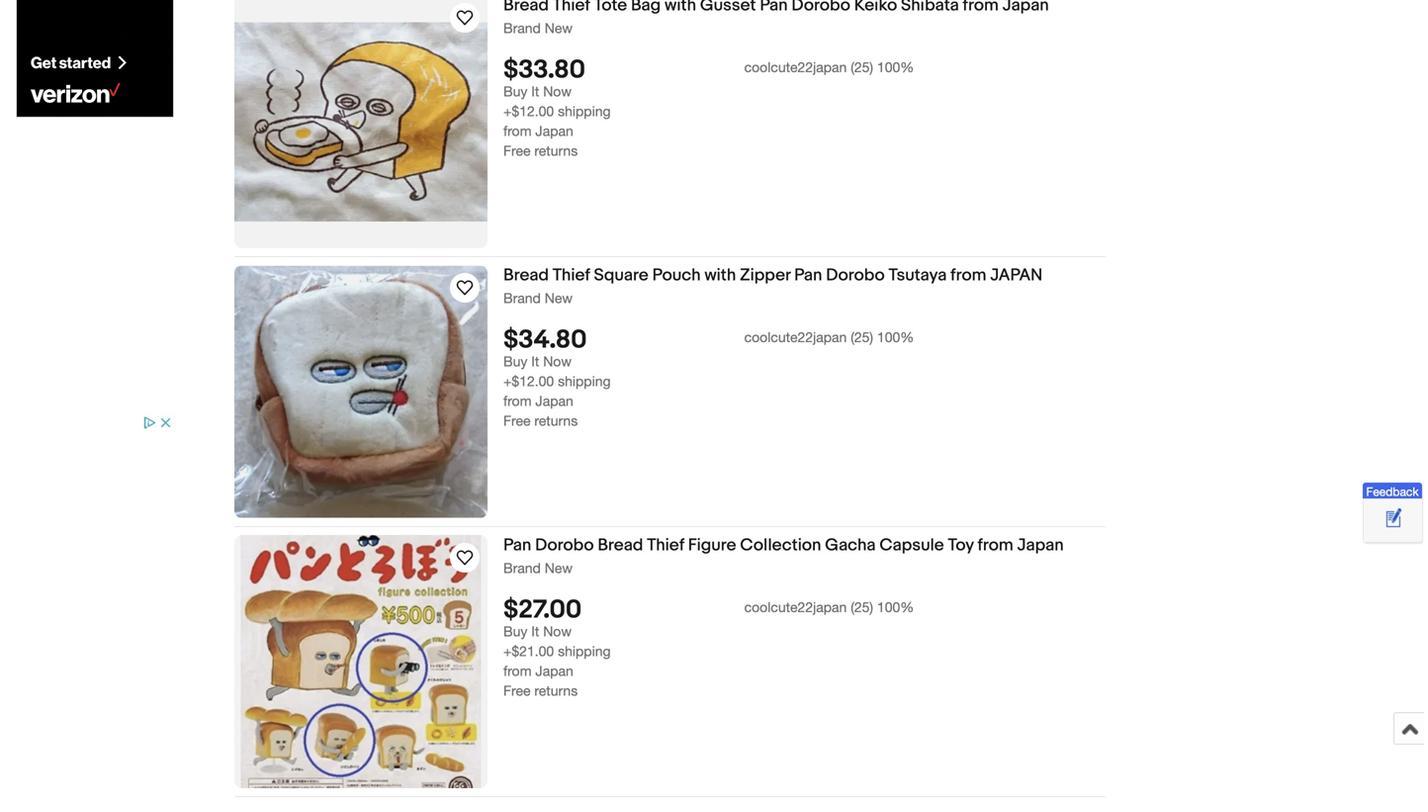Task type: vqa. For each thing, say whether or not it's contained in the screenshot.
Condition:
no



Task type: locate. For each thing, give the bounding box(es) containing it.
bread left figure
[[598, 535, 643, 556]]

0 vertical spatial dorobo
[[826, 265, 885, 286]]

1 vertical spatial 100%
[[877, 329, 914, 345]]

$34.80
[[503, 325, 587, 355]]

new up $27.00
[[545, 560, 573, 576]]

pan right watch pan dorobo bread thief figure collection gacha capsule toy from japan image
[[503, 535, 531, 556]]

0 vertical spatial now
[[543, 83, 572, 99]]

1 vertical spatial (25)
[[851, 329, 873, 345]]

100% for $33.80
[[877, 59, 914, 75]]

from down $34.80
[[503, 393, 532, 409]]

free for $33.80
[[503, 142, 531, 159]]

2 returns from the top
[[534, 412, 578, 429]]

free
[[503, 142, 531, 159], [503, 412, 531, 429], [503, 682, 531, 699]]

square
[[594, 265, 649, 286]]

coolcute22japan (25) 100% buy it now +$21.00 shipping from japan free returns
[[503, 599, 914, 699]]

pan
[[794, 265, 822, 286], [503, 535, 531, 556]]

1 vertical spatial coolcute22japan
[[744, 329, 847, 345]]

new up $34.80
[[545, 290, 573, 306]]

pan dorobo bread thief figure collection gacha capsule toy from japan heading
[[503, 535, 1064, 556]]

2 buy from the top
[[503, 353, 528, 369]]

100% for $34.80
[[877, 329, 914, 345]]

2 coolcute22japan from the top
[[744, 329, 847, 345]]

japan for $27.00
[[536, 663, 573, 679]]

dorobo
[[826, 265, 885, 286], [535, 535, 594, 556]]

free down +$21.00
[[503, 682, 531, 699]]

from for $33.80
[[503, 123, 532, 139]]

brand up $34.80
[[503, 290, 541, 306]]

2 brand from the top
[[503, 290, 541, 306]]

0 vertical spatial pan
[[794, 265, 822, 286]]

new inside bread thief square pouch with zipper pan dorobo tsutaya from japan brand new
[[545, 290, 573, 306]]

3 it from the top
[[531, 623, 539, 639]]

(25) inside coolcute22japan (25) 100% buy it now +$21.00 shipping from japan free returns
[[851, 599, 873, 615]]

coolcute22japan (25) 100% buy it now +$12.00 shipping from japan free returns
[[503, 59, 914, 159], [503, 329, 914, 429]]

2 now from the top
[[543, 353, 572, 369]]

watch pan dorobo bread thief figure collection gacha capsule toy from japan image
[[453, 546, 477, 570]]

thief
[[553, 265, 590, 286], [647, 535, 684, 556]]

pan inside 'pan dorobo bread thief figure collection gacha capsule toy from japan brand new'
[[503, 535, 531, 556]]

1 horizontal spatial thief
[[647, 535, 684, 556]]

0 vertical spatial 100%
[[877, 59, 914, 75]]

$27.00
[[503, 595, 582, 626]]

returns inside coolcute22japan (25) 100% buy it now +$21.00 shipping from japan free returns
[[534, 682, 578, 699]]

3 shipping from the top
[[558, 643, 611, 659]]

3 free from the top
[[503, 682, 531, 699]]

2 new from the top
[[545, 290, 573, 306]]

shipping inside coolcute22japan (25) 100% buy it now +$21.00 shipping from japan free returns
[[558, 643, 611, 659]]

1 vertical spatial dorobo
[[535, 535, 594, 556]]

now inside coolcute22japan (25) 100% buy it now +$21.00 shipping from japan free returns
[[543, 623, 572, 639]]

from inside coolcute22japan (25) 100% buy it now +$21.00 shipping from japan free returns
[[503, 663, 532, 679]]

bread thief square pouch with zipper pan dorobo tsutaya from japan image
[[234, 266, 488, 518]]

3 buy from the top
[[503, 623, 528, 639]]

returns
[[534, 142, 578, 159], [534, 412, 578, 429], [534, 682, 578, 699]]

collection
[[740, 535, 821, 556]]

3 now from the top
[[543, 623, 572, 639]]

0 vertical spatial coolcute22japan
[[744, 59, 847, 75]]

1 free from the top
[[503, 142, 531, 159]]

1 coolcute22japan (25) 100% buy it now +$12.00 shipping from japan free returns from the top
[[503, 59, 914, 159]]

1 vertical spatial coolcute22japan (25) 100% buy it now +$12.00 shipping from japan free returns
[[503, 329, 914, 429]]

3 coolcute22japan from the top
[[744, 599, 847, 615]]

shipping down $34.80
[[558, 373, 611, 389]]

japan inside 'pan dorobo bread thief figure collection gacha capsule toy from japan brand new'
[[1017, 535, 1064, 556]]

coolcute22japan inside coolcute22japan (25) 100% buy it now +$21.00 shipping from japan free returns
[[744, 599, 847, 615]]

0 vertical spatial returns
[[534, 142, 578, 159]]

buy
[[503, 83, 528, 99], [503, 353, 528, 369], [503, 623, 528, 639]]

shipping
[[558, 103, 611, 119], [558, 373, 611, 389], [558, 643, 611, 659]]

it
[[531, 83, 539, 99], [531, 353, 539, 369], [531, 623, 539, 639]]

japan down $34.80
[[536, 393, 573, 409]]

now
[[543, 83, 572, 99], [543, 353, 572, 369], [543, 623, 572, 639]]

advertisement region
[[16, 0, 174, 118], [16, 414, 174, 804]]

1 vertical spatial new
[[545, 290, 573, 306]]

new for $34.80
[[545, 290, 573, 306]]

from
[[503, 123, 532, 139], [951, 265, 987, 286], [503, 393, 532, 409], [978, 535, 1014, 556], [503, 663, 532, 679]]

2 +$12.00 from the top
[[503, 373, 554, 389]]

0 horizontal spatial pan
[[503, 535, 531, 556]]

bread thief square pouch with zipper pan dorobo tsutaya from japan heading
[[503, 265, 1043, 286]]

returns down $33.80
[[534, 142, 578, 159]]

1 vertical spatial bread
[[598, 535, 643, 556]]

from inside bread thief square pouch with zipper pan dorobo tsutaya from japan brand new
[[951, 265, 987, 286]]

1 vertical spatial thief
[[647, 535, 684, 556]]

3 returns from the top
[[534, 682, 578, 699]]

2 vertical spatial buy
[[503, 623, 528, 639]]

buy for $34.80
[[503, 353, 528, 369]]

0 vertical spatial free
[[503, 142, 531, 159]]

0 vertical spatial (25)
[[851, 59, 873, 75]]

brand up $33.80
[[503, 20, 541, 36]]

free for $34.80
[[503, 412, 531, 429]]

0 vertical spatial +$12.00
[[503, 103, 554, 119]]

coolcute22japan for $33.80
[[744, 59, 847, 75]]

0 vertical spatial shipping
[[558, 103, 611, 119]]

+$12.00
[[503, 103, 554, 119], [503, 373, 554, 389]]

1 (25) from the top
[[851, 59, 873, 75]]

0 horizontal spatial bread
[[503, 265, 549, 286]]

japan
[[536, 123, 573, 139], [536, 393, 573, 409], [1017, 535, 1064, 556], [536, 663, 573, 679]]

thief left figure
[[647, 535, 684, 556]]

new inside 'pan dorobo bread thief figure collection gacha capsule toy from japan brand new'
[[545, 560, 573, 576]]

with
[[705, 265, 736, 286]]

buy inside coolcute22japan (25) 100% buy it now +$21.00 shipping from japan free returns
[[503, 623, 528, 639]]

1 it from the top
[[531, 83, 539, 99]]

2 vertical spatial it
[[531, 623, 539, 639]]

returns down $34.80
[[534, 412, 578, 429]]

(25) for $34.80
[[851, 329, 873, 345]]

new
[[545, 20, 573, 36], [545, 290, 573, 306], [545, 560, 573, 576]]

100%
[[877, 59, 914, 75], [877, 329, 914, 345], [877, 599, 914, 615]]

dorobo up $27.00
[[535, 535, 594, 556]]

japan right toy
[[1017, 535, 1064, 556]]

100% inside coolcute22japan (25) 100% buy it now +$21.00 shipping from japan free returns
[[877, 599, 914, 615]]

2 vertical spatial free
[[503, 682, 531, 699]]

2 free from the top
[[503, 412, 531, 429]]

coolcute22japan
[[744, 59, 847, 75], [744, 329, 847, 345], [744, 599, 847, 615]]

free down $33.80
[[503, 142, 531, 159]]

0 vertical spatial bread
[[503, 265, 549, 286]]

2 shipping from the top
[[558, 373, 611, 389]]

bread right watch bread thief square pouch with zipper pan dorobo tsutaya from japan "image"
[[503, 265, 549, 286]]

1 shipping from the top
[[558, 103, 611, 119]]

3 (25) from the top
[[851, 599, 873, 615]]

japan for $33.80
[[536, 123, 573, 139]]

it inside coolcute22japan (25) 100% buy it now +$21.00 shipping from japan free returns
[[531, 623, 539, 639]]

1 horizontal spatial pan
[[794, 265, 822, 286]]

heading
[[503, 0, 1049, 16]]

0 vertical spatial advertisement region
[[16, 0, 174, 118]]

1 100% from the top
[[877, 59, 914, 75]]

1 buy from the top
[[503, 83, 528, 99]]

1 +$12.00 from the top
[[503, 103, 554, 119]]

tsutaya
[[889, 265, 947, 286]]

bread thief tote bag with gusset pan dorobo keiko shibata from japan image
[[234, 22, 488, 221]]

1 vertical spatial +$12.00
[[503, 373, 554, 389]]

1 horizontal spatial dorobo
[[826, 265, 885, 286]]

brand up $27.00
[[503, 560, 541, 576]]

2 it from the top
[[531, 353, 539, 369]]

bread
[[503, 265, 549, 286], [598, 535, 643, 556]]

2 vertical spatial now
[[543, 623, 572, 639]]

japan inside coolcute22japan (25) 100% buy it now +$21.00 shipping from japan free returns
[[536, 663, 573, 679]]

0 vertical spatial new
[[545, 20, 573, 36]]

pan right zipper
[[794, 265, 822, 286]]

shipping right +$21.00
[[558, 643, 611, 659]]

returns down +$21.00
[[534, 682, 578, 699]]

pan dorobo bread thief figure collection gacha capsule toy from japan link
[[503, 535, 1106, 560]]

0 vertical spatial coolcute22japan (25) 100% buy it now +$12.00 shipping from japan free returns
[[503, 59, 914, 159]]

free down $34.80
[[503, 412, 531, 429]]

3 new from the top
[[545, 560, 573, 576]]

1 now from the top
[[543, 83, 572, 99]]

toy
[[948, 535, 974, 556]]

(25)
[[851, 59, 873, 75], [851, 329, 873, 345], [851, 599, 873, 615]]

japan down $33.80
[[536, 123, 573, 139]]

0 horizontal spatial thief
[[553, 265, 590, 286]]

pan inside bread thief square pouch with zipper pan dorobo tsutaya from japan brand new
[[794, 265, 822, 286]]

1 vertical spatial pan
[[503, 535, 531, 556]]

shipping down $33.80
[[558, 103, 611, 119]]

from right toy
[[978, 535, 1014, 556]]

2 vertical spatial returns
[[534, 682, 578, 699]]

1 vertical spatial buy
[[503, 353, 528, 369]]

japan down +$21.00
[[536, 663, 573, 679]]

now for $34.80
[[543, 353, 572, 369]]

free inside coolcute22japan (25) 100% buy it now +$21.00 shipping from japan free returns
[[503, 682, 531, 699]]

(25) for $33.80
[[851, 59, 873, 75]]

1 coolcute22japan from the top
[[744, 59, 847, 75]]

2 (25) from the top
[[851, 329, 873, 345]]

brand inside bread thief square pouch with zipper pan dorobo tsutaya from japan brand new
[[503, 290, 541, 306]]

returns for $27.00
[[534, 682, 578, 699]]

+$12.00 for $34.80
[[503, 373, 554, 389]]

1 advertisement region from the top
[[16, 0, 174, 118]]

3 brand from the top
[[503, 560, 541, 576]]

1 vertical spatial free
[[503, 412, 531, 429]]

gacha
[[825, 535, 876, 556]]

dorobo left tsutaya
[[826, 265, 885, 286]]

brand
[[503, 20, 541, 36], [503, 290, 541, 306], [503, 560, 541, 576]]

bread thief square pouch with zipper pan dorobo tsutaya from japan brand new
[[503, 265, 1043, 306]]

1 vertical spatial brand
[[503, 290, 541, 306]]

2 vertical spatial new
[[545, 560, 573, 576]]

1 vertical spatial it
[[531, 353, 539, 369]]

0 horizontal spatial dorobo
[[535, 535, 594, 556]]

from down +$21.00
[[503, 663, 532, 679]]

0 vertical spatial brand
[[503, 20, 541, 36]]

thief inside bread thief square pouch with zipper pan dorobo tsutaya from japan brand new
[[553, 265, 590, 286]]

0 vertical spatial it
[[531, 83, 539, 99]]

2 vertical spatial shipping
[[558, 643, 611, 659]]

2 vertical spatial (25)
[[851, 599, 873, 615]]

3 100% from the top
[[877, 599, 914, 615]]

from left japan in the top right of the page
[[951, 265, 987, 286]]

+$12.00 down $34.80
[[503, 373, 554, 389]]

1 vertical spatial now
[[543, 353, 572, 369]]

2 vertical spatial coolcute22japan
[[744, 599, 847, 615]]

from down $33.80
[[503, 123, 532, 139]]

+$12.00 down $33.80
[[503, 103, 554, 119]]

1 horizontal spatial bread
[[598, 535, 643, 556]]

0 vertical spatial thief
[[553, 265, 590, 286]]

thief left square
[[553, 265, 590, 286]]

2 coolcute22japan (25) 100% buy it now +$12.00 shipping from japan free returns from the top
[[503, 329, 914, 429]]

1 returns from the top
[[534, 142, 578, 159]]

2 100% from the top
[[877, 329, 914, 345]]

1 vertical spatial shipping
[[558, 373, 611, 389]]

japan
[[990, 265, 1043, 286]]

new up $33.80
[[545, 20, 573, 36]]

2 vertical spatial brand
[[503, 560, 541, 576]]

1 vertical spatial advertisement region
[[16, 414, 174, 804]]

brand new
[[503, 20, 573, 36]]

2 vertical spatial 100%
[[877, 599, 914, 615]]

returns for $33.80
[[534, 142, 578, 159]]

0 vertical spatial buy
[[503, 83, 528, 99]]

brand inside 'pan dorobo bread thief figure collection gacha capsule toy from japan brand new'
[[503, 560, 541, 576]]

1 vertical spatial returns
[[534, 412, 578, 429]]



Task type: describe. For each thing, give the bounding box(es) containing it.
shipping for $27.00
[[558, 643, 611, 659]]

$33.80
[[503, 55, 586, 85]]

+$21.00
[[503, 643, 554, 659]]

buy for $33.80
[[503, 83, 528, 99]]

it for $27.00
[[531, 623, 539, 639]]

shipping for $33.80
[[558, 103, 611, 119]]

brand for $34.80
[[503, 290, 541, 306]]

(25) for $27.00
[[851, 599, 873, 615]]

+$12.00 for $33.80
[[503, 103, 554, 119]]

capsule
[[880, 535, 944, 556]]

japan for $34.80
[[536, 393, 573, 409]]

zipper
[[740, 265, 791, 286]]

new for $27.00
[[545, 560, 573, 576]]

dorobo inside bread thief square pouch with zipper pan dorobo tsutaya from japan brand new
[[826, 265, 885, 286]]

bread thief square pouch with zipper pan dorobo tsutaya from japan link
[[503, 265, 1106, 290]]

now for $33.80
[[543, 83, 572, 99]]

bread inside 'pan dorobo bread thief figure collection gacha capsule toy from japan brand new'
[[598, 535, 643, 556]]

returns for $34.80
[[534, 412, 578, 429]]

feedback
[[1366, 484, 1419, 498]]

buy for $27.00
[[503, 623, 528, 639]]

it for $34.80
[[531, 353, 539, 369]]

watch bread thief tote bag with gusset pan dorobo keiko shibata from japan image
[[453, 6, 477, 30]]

from for $34.80
[[503, 393, 532, 409]]

bread inside bread thief square pouch with zipper pan dorobo tsutaya from japan brand new
[[503, 265, 549, 286]]

thief inside 'pan dorobo bread thief figure collection gacha capsule toy from japan brand new'
[[647, 535, 684, 556]]

from for $27.00
[[503, 663, 532, 679]]

coolcute22japan for $27.00
[[744, 599, 847, 615]]

pan dorobo bread thief figure collection gacha capsule toy from japan brand new
[[503, 535, 1064, 576]]

2 advertisement region from the top
[[16, 414, 174, 804]]

1 brand from the top
[[503, 20, 541, 36]]

free for $27.00
[[503, 682, 531, 699]]

pan dorobo bread thief figure collection gacha capsule toy from japan image
[[241, 535, 481, 789]]

from inside 'pan dorobo bread thief figure collection gacha capsule toy from japan brand new'
[[978, 535, 1014, 556]]

coolcute22japan (25) 100% buy it now +$12.00 shipping from japan free returns for $34.80
[[503, 329, 914, 429]]

now for $27.00
[[543, 623, 572, 639]]

coolcute22japan for $34.80
[[744, 329, 847, 345]]

it for $33.80
[[531, 83, 539, 99]]

coolcute22japan (25) 100% buy it now +$12.00 shipping from japan free returns for $33.80
[[503, 59, 914, 159]]

figure
[[688, 535, 736, 556]]

shipping for $34.80
[[558, 373, 611, 389]]

pouch
[[652, 265, 701, 286]]

brand for $27.00
[[503, 560, 541, 576]]

dorobo inside 'pan dorobo bread thief figure collection gacha capsule toy from japan brand new'
[[535, 535, 594, 556]]

100% for $27.00
[[877, 599, 914, 615]]

watch bread thief square pouch with zipper pan dorobo tsutaya from japan image
[[453, 276, 477, 300]]

1 new from the top
[[545, 20, 573, 36]]



